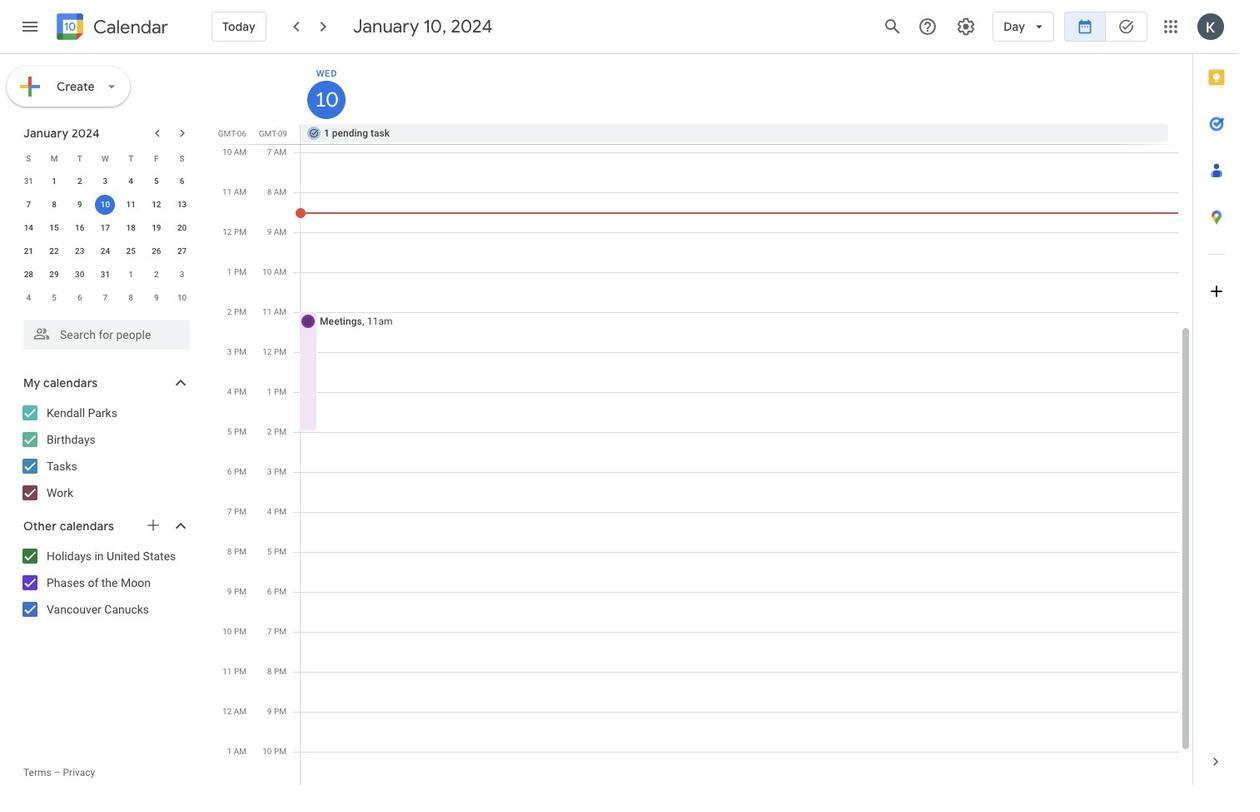 Task type: locate. For each thing, give the bounding box(es) containing it.
9 pm
[[227, 587, 247, 596], [267, 707, 287, 716]]

12 element
[[146, 195, 166, 215]]

3
[[103, 177, 108, 186], [180, 270, 184, 279], [227, 347, 232, 357], [267, 467, 272, 477]]

10 pm up 11 pm
[[223, 627, 247, 636]]

row containing 7
[[16, 193, 195, 217]]

1 horizontal spatial t
[[128, 154, 133, 163]]

17
[[101, 223, 110, 232]]

31
[[24, 177, 33, 186], [101, 270, 110, 279]]

8 up 15 on the left top of the page
[[52, 200, 57, 209]]

1 vertical spatial 11 am
[[262, 307, 287, 317]]

10 inside wed 10
[[314, 87, 337, 113]]

kendall
[[47, 407, 85, 420]]

1 vertical spatial 3 pm
[[267, 467, 287, 477]]

8 am
[[267, 187, 287, 197]]

1 vertical spatial january
[[23, 126, 69, 141]]

31 for 31 element
[[101, 270, 110, 279]]

in
[[95, 550, 104, 563]]

row up 10 cell
[[16, 147, 195, 170]]

5 pm
[[227, 427, 247, 437], [267, 547, 287, 556]]

calendars up the "kendall"
[[43, 376, 98, 391]]

30 element
[[70, 265, 90, 285]]

row up 31 element
[[16, 240, 195, 263]]

2 row from the top
[[16, 170, 195, 193]]

0 horizontal spatial 10 pm
[[223, 627, 247, 636]]

1 vertical spatial 5 pm
[[267, 547, 287, 556]]

0 vertical spatial 1 pm
[[227, 267, 247, 277]]

february 1 element
[[121, 265, 141, 285]]

1 gmt- from the left
[[218, 129, 237, 138]]

11 am left "meetings"
[[262, 307, 287, 317]]

7 pm
[[227, 507, 247, 516], [267, 627, 287, 636]]

0 vertical spatial 12 pm
[[223, 227, 247, 237]]

0 vertical spatial 4 pm
[[227, 387, 247, 397]]

create
[[57, 79, 95, 94]]

row up 24
[[16, 217, 195, 240]]

3 row from the top
[[16, 193, 195, 217]]

gmt-06
[[218, 129, 247, 138]]

gmt-
[[218, 129, 237, 138], [259, 129, 278, 138]]

row containing s
[[16, 147, 195, 170]]

0 vertical spatial january
[[353, 15, 419, 38]]

10 up 11 pm
[[223, 627, 232, 636]]

10 pm right 1 am
[[263, 747, 287, 756]]

t left f
[[128, 154, 133, 163]]

row
[[16, 147, 195, 170], [16, 170, 195, 193], [16, 193, 195, 217], [16, 217, 195, 240], [16, 240, 195, 263], [16, 263, 195, 287], [16, 287, 195, 310]]

11 up 12 am
[[223, 667, 232, 676]]

8 pm
[[227, 547, 247, 556], [267, 667, 287, 676]]

1 row from the top
[[16, 147, 195, 170]]

1
[[324, 127, 330, 139], [52, 177, 57, 186], [227, 267, 232, 277], [129, 270, 133, 279], [267, 387, 272, 397], [227, 747, 232, 756]]

9 down february 2 element
[[154, 293, 159, 302]]

2 t from the left
[[128, 154, 133, 163]]

1 horizontal spatial 10 am
[[262, 267, 287, 277]]

1 pm
[[227, 267, 247, 277], [267, 387, 287, 397]]

19
[[152, 223, 161, 232]]

1 vertical spatial calendars
[[60, 519, 114, 534]]

10 cell
[[93, 193, 118, 217]]

february 4 element
[[19, 288, 39, 308]]

day
[[1004, 19, 1025, 34]]

0 horizontal spatial s
[[26, 154, 31, 163]]

0 vertical spatial calendars
[[43, 376, 98, 391]]

12
[[152, 200, 161, 209], [223, 227, 232, 237], [263, 347, 272, 357], [222, 707, 232, 716]]

1 vertical spatial 9 pm
[[267, 707, 287, 716]]

11
[[222, 187, 232, 197], [126, 200, 136, 209], [262, 307, 272, 317], [223, 667, 232, 676]]

Search for people text field
[[33, 320, 180, 350]]

0 vertical spatial 6 pm
[[227, 467, 247, 477]]

0 horizontal spatial 10 am
[[222, 147, 247, 157]]

canucks
[[104, 603, 149, 616]]

None search field
[[0, 313, 207, 350]]

december 31 element
[[19, 172, 39, 192]]

am up 1 am
[[234, 707, 247, 716]]

my calendars list
[[3, 400, 207, 506]]

0 vertical spatial 11 am
[[222, 187, 247, 197]]

phases of the moon
[[47, 576, 151, 590]]

row up 17
[[16, 193, 195, 217]]

1 horizontal spatial 12 pm
[[263, 347, 287, 357]]

3 pm
[[227, 347, 247, 357], [267, 467, 287, 477]]

calendars inside other calendars dropdown button
[[60, 519, 114, 534]]

31 element
[[95, 265, 115, 285]]

10 am
[[222, 147, 247, 157], [262, 267, 287, 277]]

am down 7 am
[[274, 187, 287, 197]]

11 am
[[222, 187, 247, 197], [262, 307, 287, 317]]

date_range button
[[1065, 7, 1106, 47]]

calendars inside my calendars dropdown button
[[43, 376, 98, 391]]

0 horizontal spatial 2024
[[72, 126, 100, 141]]

4 pm
[[227, 387, 247, 397], [267, 507, 287, 516]]

8
[[267, 187, 272, 197], [52, 200, 57, 209], [129, 293, 133, 302], [227, 547, 232, 556], [267, 667, 272, 676]]

12 pm
[[223, 227, 247, 237], [263, 347, 287, 357]]

16
[[75, 223, 85, 232]]

1 vertical spatial 4 pm
[[267, 507, 287, 516]]

2024 right the 10,
[[451, 15, 493, 38]]

1 pending task row
[[293, 124, 1193, 144]]

–
[[54, 767, 60, 779]]

0 horizontal spatial gmt-
[[218, 129, 237, 138]]

23 element
[[70, 242, 90, 262]]

2024
[[451, 15, 493, 38], [72, 126, 100, 141]]

s right f
[[180, 154, 185, 163]]

1 vertical spatial 1 pm
[[267, 387, 287, 397]]

1 horizontal spatial 3 pm
[[267, 467, 287, 477]]

am down 12 am
[[234, 747, 247, 756]]

30
[[75, 270, 85, 279]]

vancouver
[[47, 603, 101, 616]]

0 horizontal spatial t
[[77, 154, 82, 163]]

calendars
[[43, 376, 98, 391], [60, 519, 114, 534]]

0 horizontal spatial 9 pm
[[227, 587, 247, 596]]

19 element
[[146, 218, 166, 238]]

my calendars button
[[3, 370, 207, 397]]

4 row from the top
[[16, 217, 195, 240]]

row up 10, today element
[[16, 170, 195, 193]]

9 pm right 12 am
[[267, 707, 287, 716]]

privacy
[[63, 767, 95, 779]]

9 pm up 11 pm
[[227, 587, 247, 596]]

birthdays
[[47, 433, 96, 447]]

am down 09 at the top of page
[[274, 147, 287, 157]]

0 horizontal spatial 12 pm
[[223, 227, 247, 237]]

28 element
[[19, 265, 39, 285]]

0 horizontal spatial 3 pm
[[227, 347, 247, 357]]

10 down gmt-06
[[222, 147, 232, 157]]

day button
[[993, 7, 1055, 47]]

11 up the 18
[[126, 200, 136, 209]]

10 pm
[[223, 627, 247, 636], [263, 747, 287, 756]]

09
[[278, 129, 287, 138]]

task
[[371, 127, 390, 139]]

am
[[234, 147, 247, 157], [274, 147, 287, 157], [234, 187, 247, 197], [274, 187, 287, 197], [274, 227, 287, 237], [274, 267, 287, 277], [274, 307, 287, 317], [234, 707, 247, 716], [234, 747, 247, 756]]

7
[[267, 147, 272, 157], [26, 200, 31, 209], [103, 293, 108, 302], [227, 507, 232, 516], [267, 627, 272, 636]]

1 vertical spatial 2 pm
[[267, 427, 287, 437]]

m
[[51, 154, 58, 163]]

0 vertical spatial 31
[[24, 177, 33, 186]]

w
[[102, 154, 109, 163]]

february 10 element
[[172, 288, 192, 308]]

5 row from the top
[[16, 240, 195, 263]]

1 vertical spatial 7 pm
[[267, 627, 287, 636]]

11am
[[367, 316, 393, 327]]

states
[[143, 550, 176, 563]]

10 am down 9 am
[[262, 267, 287, 277]]

1 horizontal spatial 31
[[101, 270, 110, 279]]

row down 31 element
[[16, 287, 195, 310]]

10 down wed
[[314, 87, 337, 113]]

10 down 9 am
[[262, 267, 272, 277]]

work
[[47, 487, 73, 500]]

t left the w
[[77, 154, 82, 163]]

22 element
[[44, 242, 64, 262]]

10
[[314, 87, 337, 113], [222, 147, 232, 157], [101, 200, 110, 209], [262, 267, 272, 277], [177, 293, 187, 302], [223, 627, 232, 636], [263, 747, 272, 756]]

am left 8 am
[[234, 187, 247, 197]]

31 up 14
[[24, 177, 33, 186]]

17 element
[[95, 218, 115, 238]]

2 pm
[[227, 307, 247, 317], [267, 427, 287, 437]]

1 vertical spatial 8 pm
[[267, 667, 287, 676]]

10 am down gmt-06
[[222, 147, 247, 157]]

row containing 28
[[16, 263, 195, 287]]

0 vertical spatial 3 pm
[[227, 347, 247, 357]]

0 horizontal spatial 31
[[24, 177, 33, 186]]

1 horizontal spatial 7 pm
[[267, 627, 287, 636]]

11 element
[[121, 195, 141, 215]]

1 vertical spatial 10 pm
[[263, 747, 287, 756]]

other calendars list
[[3, 543, 207, 623]]

20
[[177, 223, 187, 232]]

6 row from the top
[[16, 263, 195, 287]]

8 pm right 11 pm
[[267, 667, 287, 676]]

january left the 10,
[[353, 15, 419, 38]]

1 horizontal spatial january
[[353, 15, 419, 38]]

10 down february 3 element
[[177, 293, 187, 302]]

1 horizontal spatial 11 am
[[262, 307, 287, 317]]

gmt- up 7 am
[[259, 129, 278, 138]]

row group
[[16, 170, 195, 310]]

31 down the 24 element
[[101, 270, 110, 279]]

1 s from the left
[[26, 154, 31, 163]]

other calendars
[[23, 519, 114, 534]]

21 element
[[19, 242, 39, 262]]

0 horizontal spatial january
[[23, 126, 69, 141]]

6 pm
[[227, 467, 247, 477], [267, 587, 287, 596]]

2 gmt- from the left
[[259, 129, 278, 138]]

am left "meetings"
[[274, 307, 287, 317]]

privacy link
[[63, 767, 95, 779]]

february 5 element
[[44, 288, 64, 308]]

pending
[[332, 127, 368, 139]]

1 vertical spatial 31
[[101, 270, 110, 279]]

12 inside row
[[152, 200, 161, 209]]

06
[[237, 129, 247, 138]]

7 row from the top
[[16, 287, 195, 310]]

calendars up in
[[60, 519, 114, 534]]

1 horizontal spatial s
[[180, 154, 185, 163]]

am down 8 am
[[274, 227, 287, 237]]

9 am
[[267, 227, 287, 237]]

11 am left 8 am
[[222, 187, 247, 197]]

january up 'm'
[[23, 126, 69, 141]]

row up february 7 element
[[16, 263, 195, 287]]

january 10, 2024
[[353, 15, 493, 38]]

8 pm right states
[[227, 547, 247, 556]]

10 up 17
[[101, 200, 110, 209]]

29
[[49, 270, 59, 279]]

27 element
[[172, 242, 192, 262]]

s
[[26, 154, 31, 163], [180, 154, 185, 163]]

0 horizontal spatial 1 pm
[[227, 267, 247, 277]]

26 element
[[146, 242, 166, 262]]

1 horizontal spatial 6 pm
[[267, 587, 287, 596]]

gmt- left gmt-09
[[218, 129, 237, 138]]

0 horizontal spatial 2 pm
[[227, 307, 247, 317]]

tab list
[[1194, 54, 1240, 739]]

0 horizontal spatial 8 pm
[[227, 547, 247, 556]]

10 inside the february 10 element
[[177, 293, 187, 302]]

1 vertical spatial 10 am
[[262, 267, 287, 277]]

0 vertical spatial 7 pm
[[227, 507, 247, 516]]

s up the december 31 element
[[26, 154, 31, 163]]

0 horizontal spatial 5 pm
[[227, 427, 247, 437]]

february 7 element
[[95, 288, 115, 308]]

task_alt
[[1118, 18, 1135, 35]]

t
[[77, 154, 82, 163], [128, 154, 133, 163]]

2024 down create
[[72, 126, 100, 141]]

row containing 14
[[16, 217, 195, 240]]

0 horizontal spatial 7 pm
[[227, 507, 247, 516]]

0 vertical spatial 10 pm
[[223, 627, 247, 636]]

25
[[126, 247, 136, 256]]

1 horizontal spatial gmt-
[[259, 129, 278, 138]]

january for january 10, 2024
[[353, 15, 419, 38]]

9 up 16
[[77, 200, 82, 209]]

1 horizontal spatial 1 pm
[[267, 387, 287, 397]]

parks
[[88, 407, 117, 420]]

10, today element
[[95, 195, 115, 215]]

11 inside january 2024 grid
[[126, 200, 136, 209]]

24
[[101, 247, 110, 256]]

1 horizontal spatial 2024
[[451, 15, 493, 38]]

1 inside 'element'
[[129, 270, 133, 279]]

29 element
[[44, 265, 64, 285]]

1 vertical spatial 6 pm
[[267, 587, 287, 596]]

1 horizontal spatial 5 pm
[[267, 547, 287, 556]]

1 horizontal spatial 8 pm
[[267, 667, 287, 676]]

1 vertical spatial 12 pm
[[263, 347, 287, 357]]



Task type: vqa. For each thing, say whether or not it's contained in the screenshot.
May 7 element
no



Task type: describe. For each thing, give the bounding box(es) containing it.
8 right 11 pm
[[267, 667, 272, 676]]

row containing 21
[[16, 240, 195, 263]]

tasks
[[47, 460, 77, 473]]

wed
[[316, 68, 338, 79]]

0 vertical spatial 10 am
[[222, 147, 247, 157]]

gmt-09
[[259, 129, 287, 138]]

10 inside 10, today element
[[101, 200, 110, 209]]

other
[[23, 519, 57, 534]]

1 horizontal spatial 10 pm
[[263, 747, 287, 756]]

8 down "february 1" 'element'
[[129, 293, 133, 302]]

1 horizontal spatial 9 pm
[[267, 707, 287, 716]]

am down 9 am
[[274, 267, 287, 277]]

other calendars button
[[3, 513, 207, 540]]

january for january 2024
[[23, 126, 69, 141]]

9 down 8 am
[[267, 227, 272, 237]]

meetings , 11am
[[320, 316, 393, 327]]

terms – privacy
[[23, 767, 95, 779]]

0 vertical spatial 2 pm
[[227, 307, 247, 317]]

row containing 4
[[16, 287, 195, 310]]

of
[[88, 576, 99, 590]]

27
[[177, 247, 187, 256]]

1 horizontal spatial 4 pm
[[267, 507, 287, 516]]

13
[[177, 200, 187, 209]]

3 inside february 3 element
[[180, 270, 184, 279]]

11 left "meetings"
[[262, 307, 272, 317]]

wed 10
[[314, 68, 338, 113]]

calendar element
[[53, 10, 168, 47]]

terms
[[23, 767, 51, 779]]

11 pm
[[223, 667, 247, 676]]

the
[[101, 576, 118, 590]]

february 8 element
[[121, 288, 141, 308]]

10,
[[424, 15, 447, 38]]

21
[[24, 247, 33, 256]]

16 element
[[70, 218, 90, 238]]

18
[[126, 223, 136, 232]]

holidays in united states
[[47, 550, 176, 563]]

8 up 9 am
[[267, 187, 272, 197]]

0 vertical spatial 9 pm
[[227, 587, 247, 596]]

0 horizontal spatial 4 pm
[[227, 387, 247, 397]]

settings menu image
[[957, 17, 977, 37]]

14 element
[[19, 218, 39, 238]]

20 element
[[172, 218, 192, 238]]

my calendars
[[23, 376, 98, 391]]

1 t from the left
[[77, 154, 82, 163]]

calendar heading
[[90, 15, 168, 39]]

1 pending task button
[[301, 124, 1169, 142]]

26
[[152, 247, 161, 256]]

wednesday, january 10, today element
[[307, 81, 346, 119]]

24 element
[[95, 242, 115, 262]]

gmt- for 09
[[259, 129, 278, 138]]

task_alt button
[[1106, 7, 1148, 47]]

25 element
[[121, 242, 141, 262]]

vancouver canucks
[[47, 603, 149, 616]]

add other calendars image
[[145, 517, 162, 534]]

calendars for my calendars
[[43, 376, 98, 391]]

my
[[23, 376, 40, 391]]

,
[[362, 316, 365, 327]]

18 element
[[121, 218, 141, 238]]

22
[[49, 247, 59, 256]]

15
[[49, 223, 59, 232]]

0 vertical spatial 5 pm
[[227, 427, 247, 437]]

today
[[222, 19, 255, 34]]

0 vertical spatial 8 pm
[[227, 547, 247, 556]]

1 am
[[227, 747, 247, 756]]

row containing 31
[[16, 170, 195, 193]]

january 2024 grid
[[16, 147, 195, 310]]

terms link
[[23, 767, 51, 779]]

united
[[107, 550, 140, 563]]

main drawer image
[[20, 17, 40, 37]]

calendar
[[93, 15, 168, 39]]

february 2 element
[[146, 265, 166, 285]]

january 2024
[[23, 126, 100, 141]]

31 for the december 31 element
[[24, 177, 33, 186]]

create button
[[7, 67, 130, 107]]

f
[[154, 154, 159, 163]]

am down the 06
[[234, 147, 247, 157]]

9 up 11 pm
[[227, 587, 232, 596]]

moon
[[121, 576, 151, 590]]

meetings
[[320, 316, 362, 327]]

phases
[[47, 576, 85, 590]]

13 element
[[172, 195, 192, 215]]

28
[[24, 270, 33, 279]]

15 element
[[44, 218, 64, 238]]

1 vertical spatial 2024
[[72, 126, 100, 141]]

holidays
[[47, 550, 92, 563]]

10 right 1 am
[[263, 747, 272, 756]]

8 right states
[[227, 547, 232, 556]]

calendars for other calendars
[[60, 519, 114, 534]]

12 am
[[222, 707, 247, 716]]

february 6 element
[[70, 288, 90, 308]]

9 inside 'element'
[[154, 293, 159, 302]]

gmt- for 06
[[218, 129, 237, 138]]

row group containing 31
[[16, 170, 195, 310]]

1 horizontal spatial 2 pm
[[267, 427, 287, 437]]

10 grid
[[213, 54, 1193, 786]]

february 9 element
[[146, 288, 166, 308]]

1 inside button
[[324, 127, 330, 139]]

0 horizontal spatial 11 am
[[222, 187, 247, 197]]

today button
[[212, 7, 266, 47]]

date_range
[[1077, 18, 1094, 35]]

february 3 element
[[172, 265, 192, 285]]

0 vertical spatial 2024
[[451, 15, 493, 38]]

23
[[75, 247, 85, 256]]

1 pending task
[[324, 127, 390, 139]]

7 am
[[267, 147, 287, 157]]

2 s from the left
[[180, 154, 185, 163]]

0 horizontal spatial 6 pm
[[227, 467, 247, 477]]

11 right 13 element
[[222, 187, 232, 197]]

kendall parks
[[47, 407, 117, 420]]

9 right 12 am
[[267, 707, 272, 716]]

14
[[24, 223, 33, 232]]



